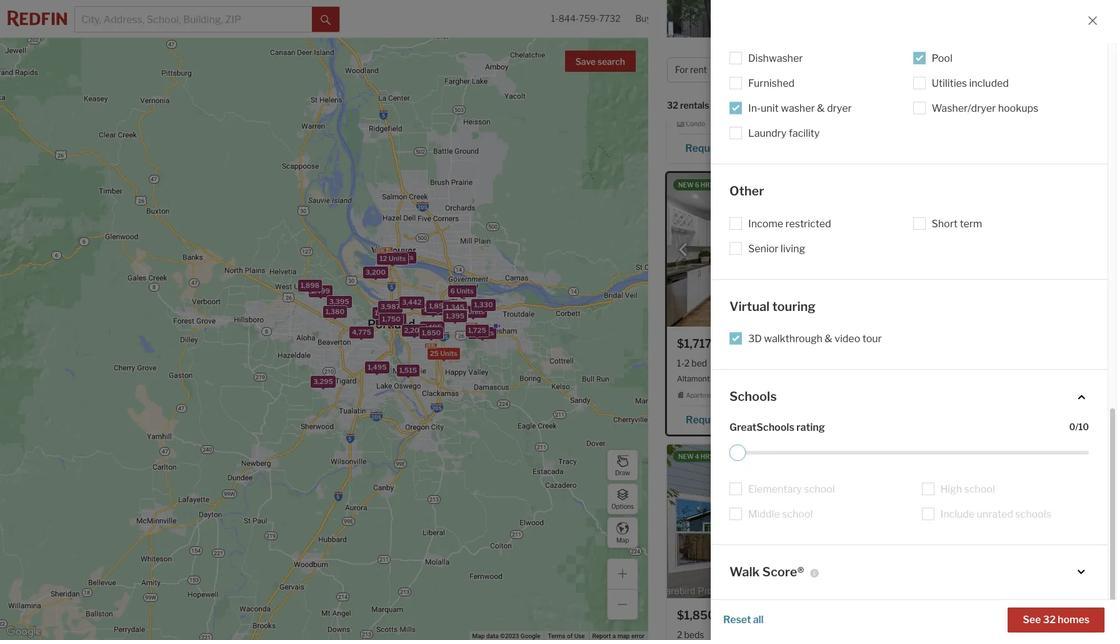 Task type: locate. For each thing, give the bounding box(es) containing it.
map
[[616, 537, 629, 544], [472, 633, 485, 640]]

hrs right 4
[[701, 453, 714, 461]]

0 vertical spatial request a tour
[[685, 143, 755, 155]]

map left data at the left of page
[[472, 633, 485, 640]]

1,400
[[454, 287, 473, 296]]

1 $1,495 /mo from the left
[[677, 66, 736, 79]]

bed up altamont at the right of the page
[[692, 358, 707, 369]]

1 vertical spatial hrs
[[701, 453, 714, 461]]

$1,850 /mo
[[677, 610, 737, 623]]

ago
[[715, 181, 729, 189], [715, 453, 729, 461]]

2 $1,495 from the left
[[898, 66, 936, 79]]

1 right beds
[[932, 358, 936, 369]]

units right 12
[[388, 254, 406, 263]]

2 vertical spatial tour
[[735, 415, 755, 426]]

1,395
[[445, 312, 464, 321]]

1 up eagle
[[926, 87, 930, 97]]

square feet (low to high)
[[747, 100, 848, 111]]

0 horizontal spatial 32
[[667, 100, 678, 111]]

new for new 4 hrs ago
[[678, 453, 694, 461]]

submit search image
[[321, 15, 331, 25]]

0 vertical spatial hrs
[[701, 181, 714, 189]]

sq for 758
[[982, 358, 992, 369]]

request a tour down the condo
[[685, 143, 755, 155]]

beds
[[905, 358, 925, 369]]

hrs
[[701, 181, 714, 189], [701, 453, 714, 461]]

2 for bed
[[685, 358, 690, 369]]

units down the 3 units
[[477, 329, 494, 337]]

1 vertical spatial 32
[[1043, 615, 1056, 626]]

32 rentals
[[667, 100, 709, 111]]

& right (low
[[817, 103, 825, 114]]

0 vertical spatial new
[[678, 181, 694, 189]]

0 vertical spatial map
[[616, 537, 629, 544]]

1,695 down 1,400
[[446, 311, 465, 320]]

bath for 700
[[712, 87, 730, 97]]

6 left other at the right top of page
[[695, 181, 699, 189]]

1,850 up 25 units
[[422, 329, 441, 337]]

1 vertical spatial a
[[728, 415, 733, 426]]

photo of 1300 ne 181st ave, portland, or 97230 image
[[888, 173, 1097, 327]]

750-1,650 sq ft
[[754, 358, 818, 369]]

3,295
[[313, 378, 333, 387]]

0 vertical spatial ago
[[715, 181, 729, 189]]

photos
[[1020, 103, 1054, 115]]

700
[[737, 87, 754, 97]]

2 left beds
[[898, 358, 903, 369]]

bed
[[904, 87, 919, 97], [692, 358, 707, 369]]

walk score® link
[[730, 564, 1089, 581]]

ago left other at the right top of page
[[715, 181, 729, 189]]

4,775
[[352, 329, 371, 337]]

1 vertical spatial 6 units
[[470, 329, 494, 337]]

2 horizontal spatial 2
[[898, 358, 903, 369]]

6 up 1,345
[[450, 287, 455, 296]]

32 right see
[[1043, 615, 1056, 626]]

google image
[[3, 625, 44, 641]]

1 horizontal spatial 1-
[[677, 358, 685, 369]]

2 2 from the left
[[722, 358, 727, 369]]

1-
[[551, 13, 559, 24], [677, 358, 685, 369], [714, 358, 722, 369]]

1 horizontal spatial bed
[[904, 87, 919, 97]]

map inside map button
[[616, 537, 629, 544]]

save search button
[[565, 51, 636, 72]]

request a tour button down apartment 25 units match
[[677, 410, 769, 429]]

washer
[[781, 103, 815, 114]]

request down the condo
[[685, 143, 725, 155]]

0 vertical spatial bed
[[904, 87, 919, 97]]

0 vertical spatial 1,495
[[375, 309, 394, 317]]

request a tour button down the condo
[[677, 138, 768, 157]]

schools
[[730, 390, 777, 405]]

photo of 9701 se johnson creek blvd, happy valley, or 97086 image
[[667, 173, 876, 327]]

options button
[[607, 484, 638, 515]]

0 vertical spatial 6 units
[[450, 287, 474, 296]]

map down options
[[616, 537, 629, 544]]

$1,495 /mo for 712 sq ft
[[898, 66, 957, 79]]

walk score®
[[730, 565, 804, 580]]

0 vertical spatial 6
[[695, 181, 699, 189]]

0 vertical spatial a
[[727, 143, 733, 155]]

2 beds
[[898, 358, 925, 369]]

of
[[567, 633, 573, 640]]

hrs for 4
[[701, 453, 714, 461]]

0 horizontal spatial 6
[[450, 287, 455, 296]]

data
[[486, 633, 499, 640]]

1 hrs from the top
[[701, 181, 714, 189]]

sort :
[[725, 100, 745, 111]]

greatschools rating
[[730, 422, 825, 434]]

1 vertical spatial 1,850
[[422, 329, 441, 337]]

request down apartment
[[686, 415, 726, 426]]

new left 4
[[678, 453, 694, 461]]

3d walkthrough & video tour
[[748, 333, 882, 345]]

3,442
[[402, 298, 421, 307]]

1 $1,495 from the left
[[677, 66, 715, 79]]

20 units
[[385, 253, 413, 262]]

sq up the square
[[756, 87, 766, 97]]

map region
[[0, 0, 704, 641]]

1 up sw
[[706, 87, 710, 97]]

0 horizontal spatial 1-
[[551, 13, 559, 24]]

0 horizontal spatial $1,495 /mo
[[677, 66, 736, 79]]

tour
[[735, 143, 755, 155], [863, 333, 882, 345], [735, 415, 755, 426]]

2
[[685, 358, 690, 369], [722, 358, 727, 369], [898, 358, 903, 369]]

all
[[753, 615, 764, 626]]

2 new from the top
[[678, 453, 694, 461]]

1 vertical spatial request a tour
[[686, 415, 755, 426]]

6 units down the 3 units
[[470, 329, 494, 337]]

bath up crest
[[932, 87, 951, 97]]

school for elementary school
[[804, 484, 835, 496]]

& left 'video'
[[825, 333, 833, 345]]

1 bath left 758
[[932, 358, 956, 369]]

None range field
[[730, 445, 1089, 461]]

school right elementary
[[804, 484, 835, 496]]

bath up summit
[[729, 358, 747, 369]]

photo of 8516 ne hassalo st, portland, or 97220 image
[[667, 445, 876, 599]]

1 vertical spatial map
[[472, 633, 485, 640]]

1 vertical spatial ago
[[715, 453, 729, 461]]

favorite button image
[[850, 337, 866, 353]]

2 hrs from the top
[[701, 453, 714, 461]]

utilities
[[932, 78, 967, 89]]

for rent button
[[667, 58, 731, 83]]

1 horizontal spatial 6
[[470, 329, 475, 337]]

3,395
[[329, 298, 349, 306]]

3,987
[[380, 302, 400, 311]]

walkthrough
[[764, 333, 823, 345]]

bed up eagle
[[904, 87, 919, 97]]

homes
[[1058, 615, 1090, 626]]

1 for 712 sq ft
[[926, 87, 930, 97]]

bath up main
[[712, 87, 730, 97]]

0 horizontal spatial map
[[472, 633, 485, 640]]

type
[[829, 65, 847, 75]]

47 eagle crest dr #5, lake oswego, or 97035
[[898, 102, 1061, 112]]

1-844-759-7732
[[551, 13, 621, 24]]

ft right 758
[[994, 358, 1000, 369]]

32 left rentals on the top right of page
[[667, 100, 678, 111]]

tour down laundry
[[735, 143, 755, 155]]

new 6 hrs ago
[[678, 181, 729, 189]]

ft up lake
[[986, 87, 992, 97]]

$1,495 for 712 sq ft
[[898, 66, 936, 79]]

0 horizontal spatial 1,695
[[423, 305, 442, 314]]

hrs left other at the right top of page
[[701, 181, 714, 189]]

see 32 homes button
[[1008, 608, 1105, 633]]

1 bath up main
[[706, 87, 730, 97]]

1 vertical spatial &
[[825, 333, 833, 345]]

0 horizontal spatial bed
[[692, 358, 707, 369]]

tour down schools
[[735, 415, 755, 426]]

school right high
[[964, 484, 995, 496]]

previous button image
[[677, 244, 690, 257]]

other
[[730, 184, 764, 199]]

1- up altamont at the right of the page
[[677, 358, 685, 369]]

school down elementary school
[[782, 509, 813, 521]]

6 down the 3 units
[[470, 329, 475, 337]]

dishwasher
[[748, 53, 803, 64]]

a down "st" in the top right of the page
[[727, 143, 733, 155]]

©2023
[[500, 633, 519, 640]]

1
[[706, 87, 710, 97], [898, 87, 902, 97], [926, 87, 930, 97], [932, 358, 936, 369]]

0 vertical spatial 1,850
[[429, 302, 448, 310]]

1 horizontal spatial $1,495 /mo
[[898, 66, 957, 79]]

6 units up 1,345
[[450, 287, 474, 296]]

a left map
[[613, 633, 616, 640]]

1,695 left 1,345
[[423, 305, 442, 314]]

washer/dryer
[[932, 103, 996, 114]]

1 vertical spatial 25
[[723, 392, 730, 399]]

bath left 758
[[938, 358, 956, 369]]

sq for 712
[[974, 87, 984, 97]]

2 vertical spatial 6
[[470, 329, 475, 337]]

1,750
[[382, 315, 400, 324]]

a down apartment 25 units match
[[728, 415, 733, 426]]

home type button
[[794, 58, 871, 83]]

unrated
[[977, 509, 1013, 521]]

11
[[378, 315, 385, 324]]

new left other at the right top of page
[[678, 181, 694, 189]]

income
[[748, 218, 783, 230]]

$1,495
[[677, 66, 715, 79], [898, 66, 936, 79]]

2 horizontal spatial 1-
[[714, 358, 722, 369]]

lake
[[973, 102, 990, 112]]

3 units
[[461, 308, 484, 316]]

favorite button checkbox
[[850, 337, 866, 353]]

1 vertical spatial new
[[678, 453, 694, 461]]

tour right 'video'
[[863, 333, 882, 345]]

units right 11
[[386, 315, 404, 324]]

middle school
[[748, 509, 813, 521]]

1 vertical spatial 6
[[450, 287, 455, 296]]

bath for 712
[[932, 87, 951, 97]]

terms of use
[[548, 633, 585, 640]]

request a tour down apartment 25 units match
[[686, 415, 755, 426]]

sq right 712
[[974, 87, 984, 97]]

units down 1,395
[[440, 349, 457, 358]]

included
[[969, 78, 1009, 89]]

2 up altamont at the right of the page
[[685, 358, 690, 369]]

1- left the 759-
[[551, 13, 559, 24]]

school
[[804, 484, 835, 496], [964, 484, 995, 496], [782, 509, 813, 521]]

hrs for 6
[[701, 181, 714, 189]]

1,345
[[446, 303, 464, 312]]

ago right 4
[[715, 453, 729, 461]]

ft for 700 sq ft
[[768, 87, 774, 97]]

1 bath up crest
[[926, 87, 951, 97]]

in-
[[748, 103, 761, 114]]

sq right the 1,650
[[800, 358, 809, 369]]

0 vertical spatial 25
[[430, 349, 439, 358]]

beds / baths button
[[876, 58, 960, 83]]

1 horizontal spatial map
[[616, 537, 629, 544]]

error
[[631, 633, 645, 640]]

1 horizontal spatial $1,495
[[898, 66, 936, 79]]

a
[[727, 143, 733, 155], [728, 415, 733, 426], [613, 633, 616, 640]]

feet
[[778, 100, 796, 111]]

video
[[835, 333, 860, 345]]

reset
[[723, 615, 751, 626]]

1- for 1-844-759-7732
[[551, 13, 559, 24]]

home type
[[802, 65, 847, 75]]

1- up summit
[[714, 358, 722, 369]]

1 vertical spatial tour
[[863, 333, 882, 345]]

laundry
[[748, 128, 787, 139]]

1 2 from the left
[[685, 358, 690, 369]]

0 vertical spatial request
[[685, 143, 725, 155]]

1 bath
[[706, 87, 730, 97], [926, 87, 951, 97], [932, 358, 956, 369]]

2 up summit
[[722, 358, 727, 369]]

0 vertical spatial 32
[[667, 100, 678, 111]]

3,200
[[365, 268, 385, 277]]

ft up portland,
[[768, 87, 774, 97]]

1 vertical spatial request a tour button
[[677, 410, 769, 429]]

sq right 758
[[982, 358, 992, 369]]

2021 sw main st #49, portland, or 97205
[[677, 102, 826, 112]]

(low
[[797, 100, 815, 111]]

0 vertical spatial request a tour button
[[677, 138, 768, 157]]

1 for 700 sq ft
[[706, 87, 710, 97]]

1 new from the top
[[678, 181, 694, 189]]

0 horizontal spatial 2
[[685, 358, 690, 369]]

1 horizontal spatial 2
[[722, 358, 727, 369]]

0 horizontal spatial 25
[[430, 349, 439, 358]]

new
[[678, 181, 694, 189], [678, 453, 694, 461]]

0 horizontal spatial $1,495
[[677, 66, 715, 79]]

1 bath for 712 sq ft
[[926, 87, 951, 97]]

1 horizontal spatial or
[[1024, 102, 1035, 112]]

1 bath for 700 sq ft
[[706, 87, 730, 97]]

1 horizontal spatial 32
[[1043, 615, 1056, 626]]

2 $1,495 /mo from the left
[[898, 66, 957, 79]]

ad region
[[898, 503, 1086, 641]]

1,695
[[423, 305, 442, 314], [446, 311, 465, 320]]

0 horizontal spatial or
[[789, 102, 800, 112]]

1,850 up 1,395
[[429, 302, 448, 310]]



Task type: vqa. For each thing, say whether or not it's contained in the screenshot.
the Mortgage inside Mortgage ▾ dropdown button
no



Task type: describe. For each thing, give the bounding box(es) containing it.
sq for 700
[[756, 87, 766, 97]]

1 horizontal spatial 25
[[723, 392, 730, 399]]

1-2 bath
[[714, 358, 747, 369]]

school for middle school
[[782, 509, 813, 521]]

1-2 bed
[[677, 358, 707, 369]]

$1,717+ /mo
[[677, 338, 742, 351]]

ft down 3d walkthrough & video tour
[[811, 358, 818, 369]]

$1,495 /mo for 700 sq ft
[[677, 66, 736, 79]]

0 vertical spatial tour
[[735, 143, 755, 155]]

1 up 47
[[898, 87, 902, 97]]

844-
[[559, 13, 579, 24]]

short
[[932, 218, 958, 230]]

ft for 712 sq ft
[[986, 87, 992, 97]]

ago for new 6 hrs ago
[[715, 181, 729, 189]]

$1,717+
[[677, 338, 718, 351]]

photo of 2021 sw main st #49, portland, or 97205 image
[[667, 0, 876, 55]]

1 vertical spatial 1,495
[[423, 323, 441, 332]]

walk
[[730, 565, 760, 580]]

units right 20
[[396, 253, 413, 262]]

draw
[[615, 469, 630, 477]]

altamont
[[677, 374, 710, 384]]

700 sq ft
[[737, 87, 774, 97]]

elementary school
[[748, 484, 835, 496]]

restricted
[[786, 218, 831, 230]]

in-unit washer & dryer
[[748, 103, 852, 114]]

dr
[[951, 102, 959, 112]]

furnished
[[748, 78, 795, 89]]

beds
[[884, 65, 905, 75]]

1,725
[[468, 327, 486, 335]]

1,330
[[474, 301, 493, 309]]

2 for bath
[[722, 358, 727, 369]]

high
[[941, 484, 962, 496]]

11 units
[[378, 315, 404, 324]]

reset all button
[[723, 608, 764, 633]]

apartment 25 units match
[[686, 392, 766, 399]]

2,200
[[404, 327, 424, 335]]

see 32 homes
[[1023, 615, 1090, 626]]

oswego,
[[992, 102, 1022, 112]]

apartment
[[686, 392, 718, 399]]

st
[[729, 102, 737, 112]]

0
[[1069, 422, 1076, 432]]

for rent
[[675, 65, 707, 75]]

1 request a tour button from the top
[[677, 138, 768, 157]]

for
[[809, 51, 828, 67]]

elementary
[[748, 484, 802, 496]]

2 vertical spatial 1,495
[[368, 363, 386, 372]]

bath for 758
[[938, 358, 956, 369]]

$1,850
[[677, 610, 716, 623]]

/
[[907, 65, 910, 75]]

portland,
[[756, 102, 787, 112]]

senior living
[[748, 243, 805, 255]]

map for map data ©2023 google
[[472, 633, 485, 640]]

1 vertical spatial request
[[686, 415, 726, 426]]

20
[[385, 253, 395, 262]]

apartments
[[726, 51, 806, 67]]

1- for 1-2 bath
[[714, 358, 722, 369]]

2 horizontal spatial 6
[[695, 181, 699, 189]]

1 or from the left
[[789, 102, 800, 112]]

0 /10
[[1069, 422, 1089, 432]]

portland apartments for rent
[[667, 51, 862, 67]]

rent
[[690, 65, 707, 75]]

schools
[[1016, 509, 1051, 521]]

units
[[732, 392, 746, 399]]

377-
[[808, 415, 831, 426]]

(971) 377-5056 link
[[769, 409, 866, 430]]

47
[[898, 102, 907, 112]]

25 units
[[430, 349, 457, 358]]

photos button
[[1017, 103, 1068, 122]]

laundry facility
[[748, 128, 820, 139]]

for
[[675, 65, 688, 75]]

income restricted
[[748, 218, 831, 230]]

:
[[743, 100, 745, 111]]

$1,495 for 700 sq ft
[[677, 66, 715, 79]]

map
[[618, 633, 630, 640]]

washer/dryer hookups
[[932, 103, 1039, 114]]

search
[[598, 56, 625, 67]]

new 4 hrs ago
[[678, 453, 729, 461]]

25 inside map region
[[430, 349, 439, 358]]

750-
[[754, 358, 774, 369]]

new for new 6 hrs ago
[[678, 181, 694, 189]]

2 or from the left
[[1024, 102, 1035, 112]]

1,499
[[311, 287, 330, 296]]

2 request a tour button from the top
[[677, 410, 769, 429]]

terms
[[548, 633, 566, 640]]

0 vertical spatial &
[[817, 103, 825, 114]]

1 bath for 758 sq ft
[[932, 358, 956, 369]]

758 sq ft
[[963, 358, 1000, 369]]

report a map error
[[592, 633, 645, 640]]

school for high school
[[964, 484, 995, 496]]

high school
[[941, 484, 995, 496]]

units up 1,345
[[456, 287, 474, 296]]

home
[[802, 65, 827, 75]]

short term
[[932, 218, 982, 230]]

32 inside button
[[1043, 615, 1056, 626]]

square
[[747, 100, 777, 111]]

altamont summit
[[677, 374, 739, 384]]

ago for new 4 hrs ago
[[715, 453, 729, 461]]

save
[[576, 56, 596, 67]]

ft for 758 sq ft
[[994, 358, 1000, 369]]

2 vertical spatial a
[[613, 633, 616, 640]]

middle
[[748, 509, 780, 521]]

3 2 from the left
[[898, 358, 903, 369]]

photo of 47 eagle crest dr #5, lake oswego, or 97035 image
[[888, 0, 1097, 55]]

hookups
[[998, 103, 1039, 114]]

1,550
[[325, 308, 344, 316]]

senior
[[748, 243, 779, 255]]

1 horizontal spatial 1,695
[[446, 311, 465, 320]]

greatschools
[[730, 422, 795, 434]]

97035
[[1036, 102, 1061, 112]]

1 vertical spatial bed
[[692, 358, 707, 369]]

map for map
[[616, 537, 629, 544]]

options
[[611, 503, 634, 511]]

map data ©2023 google
[[472, 633, 540, 640]]

1 for 758 sq ft
[[932, 358, 936, 369]]

units right the 3
[[467, 308, 484, 316]]

high)
[[827, 100, 848, 111]]

1- for 1-2 bed
[[677, 358, 685, 369]]

712
[[958, 87, 972, 97]]

(971)
[[782, 415, 806, 426]]

/10
[[1076, 422, 1089, 432]]

712 sq ft
[[958, 87, 992, 97]]



